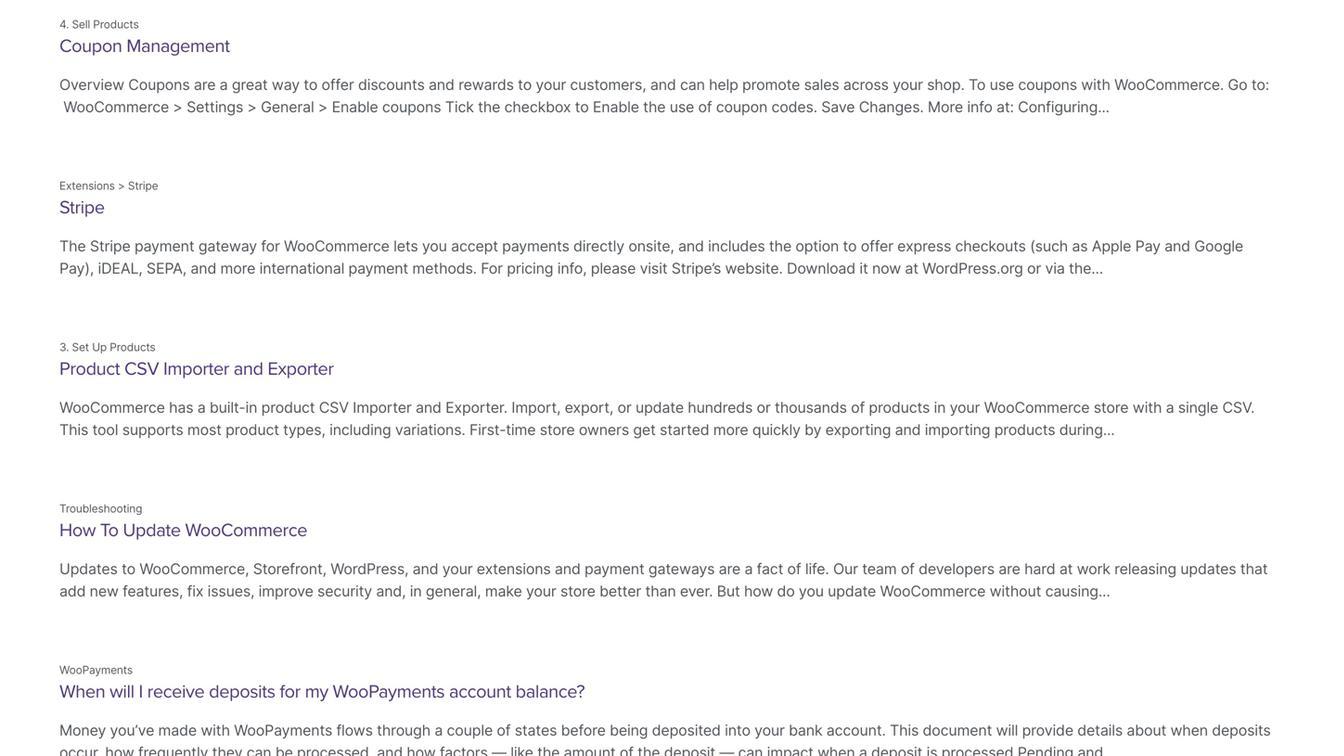 Task type: locate. For each thing, give the bounding box(es) containing it.
updates
[[1181, 560, 1237, 578]]

across
[[844, 76, 889, 94]]

0 horizontal spatial deposit
[[664, 744, 716, 757]]

will
[[110, 681, 134, 703], [997, 722, 1019, 740]]

fix
[[187, 583, 204, 601]]

0 horizontal spatial or
[[618, 399, 632, 417]]

thousands
[[775, 399, 847, 417]]

1 vertical spatial will
[[997, 722, 1019, 740]]

2 horizontal spatial or
[[1028, 259, 1042, 278]]

balance?
[[516, 681, 585, 703]]

will left i
[[110, 681, 134, 703]]

importer inside 'woocommerce has a built-in product csv importer and exporter. import, export, or update hundreds or thousands of products in your woocommerce store with a single csv. this tool supports most product types, including variations. first-time store owners get started more quickly by exporting and importing products during...'
[[353, 399, 412, 417]]

during...
[[1060, 421, 1115, 439]]

0 horizontal spatial store
[[540, 421, 575, 439]]

1 horizontal spatial csv
[[319, 399, 349, 417]]

use up at:
[[990, 76, 1015, 94]]

flows
[[336, 722, 373, 740]]

your up importing in the bottom right of the page
[[950, 399, 981, 417]]

stripe inside the stripe payment gateway for woocommerce lets you accept payments directly onsite, and includes the option to offer express checkouts (such as apple pay and google pay), ideal, sepa, and more international payment methods. for pricing info, please visit stripe's website. download it now at wordpress.org or via the...
[[90, 237, 131, 255]]

processed,
[[297, 744, 373, 757]]

occur,
[[59, 744, 101, 757]]

more
[[221, 259, 256, 278], [714, 421, 749, 439]]

up
[[92, 341, 107, 354]]

with
[[1082, 76, 1111, 94], [1133, 399, 1163, 417], [201, 722, 230, 740]]

woopayments inside money you've made with woopayments flows through a couple of states before being deposited into your bank account. this document will provide details about when deposits occur, how frequently they can be processed, and how factors — like the amount of the deposit — can impact when a deposit is processed pending and...
[[234, 722, 332, 740]]

than
[[646, 583, 676, 601]]

improve
[[259, 583, 314, 601]]

1 vertical spatial with
[[1133, 399, 1163, 417]]

general
[[261, 98, 314, 116]]

woopayments up through
[[333, 681, 445, 703]]

2 horizontal spatial how
[[745, 583, 773, 601]]

1 — from the left
[[492, 744, 507, 757]]

1 horizontal spatial deposit
[[872, 744, 923, 757]]

3.
[[59, 341, 69, 354]]

0 vertical spatial you
[[422, 237, 447, 255]]

1 deposit from the left
[[664, 744, 716, 757]]

0 horizontal spatial this
[[59, 421, 88, 439]]

0 vertical spatial when
[[1171, 722, 1209, 740]]

1 enable from the left
[[332, 98, 378, 116]]

1 vertical spatial deposits
[[1213, 722, 1271, 740]]

how down 'you've'
[[105, 744, 134, 757]]

(such
[[1031, 237, 1069, 255]]

2 vertical spatial payment
[[585, 560, 645, 578]]

2 vertical spatial stripe
[[90, 237, 131, 255]]

1 vertical spatial coupons
[[382, 98, 441, 116]]

more down gateway
[[221, 259, 256, 278]]

1 horizontal spatial can
[[680, 76, 705, 94]]

coupons up configuring...
[[1019, 76, 1078, 94]]

> right general
[[318, 98, 328, 116]]

in right the has
[[246, 399, 257, 417]]

0 vertical spatial this
[[59, 421, 88, 439]]

you
[[422, 237, 447, 255], [799, 583, 824, 601]]

payments
[[502, 237, 570, 255]]

document
[[923, 722, 993, 740]]

are inside overview coupons are a great way to offer discounts and rewards to your customers, and can help promote sales across your shop. to use coupons with woocommerce. go to: woocommerce > settings > general > enable coupons tick the checkbox to enable the use of coupon codes. save changes. more info at: configuring...
[[194, 76, 216, 94]]

are up but at the bottom of the page
[[719, 560, 741, 578]]

1 horizontal spatial —
[[720, 744, 734, 757]]

0 horizontal spatial —
[[492, 744, 507, 757]]

and up "store better"
[[555, 560, 581, 578]]

2 horizontal spatial with
[[1133, 399, 1163, 417]]

update down our
[[828, 583, 877, 601]]

methods.
[[413, 259, 477, 278]]

this left tool
[[59, 421, 88, 439]]

are
[[194, 76, 216, 94], [719, 560, 741, 578], [999, 560, 1021, 578]]

0 vertical spatial at
[[905, 259, 919, 278]]

the down the being
[[638, 744, 660, 757]]

1 vertical spatial for
[[280, 681, 301, 703]]

1 horizontal spatial this
[[890, 722, 919, 740]]

enable down discounts
[[332, 98, 378, 116]]

a up settings
[[220, 76, 228, 94]]

with up configuring...
[[1082, 76, 1111, 94]]

like
[[511, 744, 534, 757]]

your up changes.
[[893, 76, 924, 94]]

you down the life. at the bottom right
[[799, 583, 824, 601]]

and up variations.
[[416, 399, 442, 417]]

a left fact
[[745, 560, 753, 578]]

1 horizontal spatial use
[[990, 76, 1015, 94]]

1 horizontal spatial in
[[410, 583, 422, 601]]

including
[[330, 421, 391, 439]]

and inside updates to woocommerce, storefront, wordpress, and your extensions and payment gateways are a fact of life. our team of developers are hard at work releasing updates that add new features, fix issues, improve security and, in general, make your store better than ever. but how do you update woocommerce without causing...
[[555, 560, 581, 578]]

woocommerce up during...
[[985, 399, 1090, 417]]

woocommerce inside overview coupons are a great way to offer discounts and rewards to your customers, and can help promote sales across your shop. to use coupons with woocommerce. go to: woocommerce > settings > general > enable coupons tick the checkbox to enable the use of coupon codes. save changes. more info at: configuring...
[[63, 98, 169, 116]]

checkbox
[[505, 98, 571, 116]]

1 horizontal spatial importer
[[353, 399, 412, 417]]

woocommerce down overview
[[63, 98, 169, 116]]

importing
[[925, 421, 991, 439]]

to up info
[[969, 76, 986, 94]]

1 vertical spatial payment
[[349, 259, 409, 278]]

bank
[[789, 722, 823, 740]]

1 horizontal spatial will
[[997, 722, 1019, 740]]

has
[[169, 399, 193, 417]]

shop.
[[928, 76, 965, 94]]

payment inside updates to woocommerce, storefront, wordpress, and your extensions and payment gateways are a fact of life. our team of developers are hard at work releasing updates that add new features, fix issues, improve security and, in general, make your store better than ever. but how do you update woocommerce without causing...
[[585, 560, 645, 578]]

stripe right extensions
[[128, 179, 158, 193]]

update inside updates to woocommerce, storefront, wordpress, and your extensions and payment gateways are a fact of life. our team of developers are hard at work releasing updates that add new features, fix issues, improve security and, in general, make your store better than ever. but how do you update woocommerce without causing...
[[828, 583, 877, 601]]

great
[[232, 76, 268, 94]]

offer inside the stripe payment gateway for woocommerce lets you accept payments directly onsite, and includes the option to offer express checkouts (such as apple pay and google pay), ideal, sepa, and more international payment methods. for pricing info, please visit stripe's website. download it now at wordpress.org or via the...
[[861, 237, 894, 255]]

1 horizontal spatial at
[[1060, 560, 1073, 578]]

2 horizontal spatial are
[[999, 560, 1021, 578]]

1 vertical spatial you
[[799, 583, 824, 601]]

0 horizontal spatial deposits
[[209, 681, 275, 703]]

2 vertical spatial with
[[201, 722, 230, 740]]

1 vertical spatial importer
[[353, 399, 412, 417]]

at inside the stripe payment gateway for woocommerce lets you accept payments directly onsite, and includes the option to offer express checkouts (such as apple pay and google pay), ideal, sepa, and more international payment methods. for pricing info, please visit stripe's website. download it now at wordpress.org or via the...
[[905, 259, 919, 278]]

being
[[610, 722, 648, 740]]

and,
[[376, 583, 406, 601]]

variations.
[[395, 421, 466, 439]]

can left help
[[680, 76, 705, 94]]

in right and, in the bottom left of the page
[[410, 583, 422, 601]]

0 vertical spatial for
[[261, 237, 280, 255]]

payment up sepa,
[[135, 237, 194, 255]]

and
[[429, 76, 455, 94], [651, 76, 676, 94], [679, 237, 704, 255], [1165, 237, 1191, 255], [191, 259, 216, 278], [234, 358, 263, 380], [416, 399, 442, 417], [896, 421, 921, 439], [555, 560, 581, 578], [377, 744, 403, 757]]

> right extensions
[[118, 179, 125, 193]]

0 vertical spatial woopayments
[[59, 664, 133, 677]]

1 horizontal spatial deposits
[[1213, 722, 1271, 740]]

0 horizontal spatial update
[[636, 399, 684, 417]]

of down help
[[699, 98, 712, 116]]

with up they
[[201, 722, 230, 740]]

of inside 'woocommerce has a built-in product csv importer and exporter. import, export, or update hundreds or thousands of products in your woocommerce store with a single csv. this tool supports most product types, including variations. first-time store owners get started more quickly by exporting and importing products during...'
[[851, 399, 865, 417]]

to right "option"
[[843, 237, 857, 255]]

2 horizontal spatial payment
[[585, 560, 645, 578]]

1 vertical spatial store
[[540, 421, 575, 439]]

or
[[1028, 259, 1042, 278], [618, 399, 632, 417], [757, 399, 771, 417]]

with left single at right bottom
[[1133, 399, 1163, 417]]

impact
[[767, 744, 814, 757]]

can left be
[[247, 744, 272, 757]]

1 horizontal spatial enable
[[593, 98, 639, 116]]

> inside extensions > stripe stripe
[[118, 179, 125, 193]]

1 horizontal spatial offer
[[861, 237, 894, 255]]

deposits inside money you've made with woopayments flows through a couple of states before being deposited into your bank account. this document will provide details about when deposits occur, how frequently they can be processed, and how factors — like the amount of the deposit — can impact when a deposit is processed pending and...
[[1213, 722, 1271, 740]]

for
[[261, 237, 280, 255], [280, 681, 301, 703]]

in
[[246, 399, 257, 417], [934, 399, 946, 417], [410, 583, 422, 601]]

to inside troubleshooting how to update woocommerce
[[100, 519, 119, 542]]

you up methods.
[[422, 237, 447, 255]]

0 vertical spatial update
[[636, 399, 684, 417]]

0 vertical spatial products
[[93, 18, 139, 31]]

2 deposit from the left
[[872, 744, 923, 757]]

international
[[260, 259, 345, 278]]

or up owners on the bottom left of the page
[[618, 399, 632, 417]]

update inside 'woocommerce has a built-in product csv importer and exporter. import, export, or update hundreds or thousands of products in your woocommerce store with a single csv. this tool supports most product types, including variations. first-time store owners get started more quickly by exporting and importing products during...'
[[636, 399, 684, 417]]

csv inside 3. set up products product csv importer and exporter
[[124, 358, 159, 380]]

1 horizontal spatial coupons
[[1019, 76, 1078, 94]]

store down import,
[[540, 421, 575, 439]]

0 vertical spatial to
[[969, 76, 986, 94]]

0 vertical spatial stripe
[[128, 179, 158, 193]]

can
[[680, 76, 705, 94], [247, 744, 272, 757], [738, 744, 763, 757]]

products up coupon
[[93, 18, 139, 31]]

woocommerce inside updates to woocommerce, storefront, wordpress, and your extensions and payment gateways are a fact of life. our team of developers are hard at work releasing updates that add new features, fix issues, improve security and, in general, make your store better than ever. but how do you update woocommerce without causing...
[[881, 583, 986, 601]]

more inside 'woocommerce has a built-in product csv importer and exporter. import, export, or update hundreds or thousands of products in your woocommerce store with a single csv. this tool supports most product types, including variations. first-time store owners get started more quickly by exporting and importing products during...'
[[714, 421, 749, 439]]

to up features,
[[122, 560, 136, 578]]

deposited
[[652, 722, 721, 740]]

1 horizontal spatial you
[[799, 583, 824, 601]]

when right the about
[[1171, 722, 1209, 740]]

express
[[898, 237, 952, 255]]

payment down lets
[[349, 259, 409, 278]]

your up checkbox
[[536, 76, 566, 94]]

you inside the stripe payment gateway for woocommerce lets you accept payments directly onsite, and includes the option to offer express checkouts (such as apple pay and google pay), ideal, sepa, and more international payment methods. for pricing info, please visit stripe's website. download it now at wordpress.org or via the...
[[422, 237, 447, 255]]

0 horizontal spatial you
[[422, 237, 447, 255]]

to inside overview coupons are a great way to offer discounts and rewards to your customers, and can help promote sales across your shop. to use coupons with woocommerce. go to: woocommerce > settings > general > enable coupons tick the checkbox to enable the use of coupon codes. save changes. more info at: configuring...
[[969, 76, 986, 94]]

your up impact
[[755, 722, 785, 740]]

quickly
[[753, 421, 801, 439]]

0 horizontal spatial products
[[869, 399, 930, 417]]

to down customers,
[[575, 98, 589, 116]]

of up like
[[497, 722, 511, 740]]

store
[[1094, 399, 1129, 417], [540, 421, 575, 439]]

overview coupons are a great way to offer discounts and rewards to your customers, and can help promote sales across your shop. to use coupons with woocommerce. go to: woocommerce > settings > general > enable coupons tick the checkbox to enable the use of coupon codes. save changes. more info at: configuring...
[[59, 76, 1270, 116]]

>
[[173, 98, 183, 116], [247, 98, 257, 116], [318, 98, 328, 116], [118, 179, 125, 193]]

0 vertical spatial products
[[869, 399, 930, 417]]

payment up "store better"
[[585, 560, 645, 578]]

— down into
[[720, 744, 734, 757]]

woocommerce up the storefront,
[[185, 519, 307, 542]]

woopayments up the when
[[59, 664, 133, 677]]

and right pay
[[1165, 237, 1191, 255]]

get
[[633, 421, 656, 439]]

and up built- at the bottom left
[[234, 358, 263, 380]]

or up quickly
[[757, 399, 771, 417]]

0 horizontal spatial will
[[110, 681, 134, 703]]

a inside updates to woocommerce, storefront, wordpress, and your extensions and payment gateways are a fact of life. our team of developers are hard at work releasing updates that add new features, fix issues, improve security and, in general, make your store better than ever. but how do you update woocommerce without causing...
[[745, 560, 753, 578]]

fact
[[757, 560, 784, 578]]

in inside updates to woocommerce, storefront, wordpress, and your extensions and payment gateways are a fact of life. our team of developers are hard at work releasing updates that add new features, fix issues, improve security and, in general, make your store better than ever. but how do you update woocommerce without causing...
[[410, 583, 422, 601]]

and inside 3. set up products product csv importer and exporter
[[234, 358, 263, 380]]

offer up now at right
[[861, 237, 894, 255]]

1 horizontal spatial or
[[757, 399, 771, 417]]

1 horizontal spatial update
[[828, 583, 877, 601]]

for inside the stripe payment gateway for woocommerce lets you accept payments directly onsite, and includes the option to offer express checkouts (such as apple pay and google pay), ideal, sepa, and more international payment methods. for pricing info, please visit stripe's website. download it now at wordpress.org or via the...
[[261, 237, 280, 255]]

1 vertical spatial this
[[890, 722, 919, 740]]

2 enable from the left
[[593, 98, 639, 116]]

discounts
[[358, 76, 425, 94]]

woocommerce down developers
[[881, 583, 986, 601]]

how down through
[[407, 744, 436, 757]]

0 horizontal spatial importer
[[163, 358, 229, 380]]

stripe up ideal, on the left top of the page
[[90, 237, 131, 255]]

to inside the stripe payment gateway for woocommerce lets you accept payments directly onsite, and includes the option to offer express checkouts (such as apple pay and google pay), ideal, sepa, and more international payment methods. for pricing info, please visit stripe's website. download it now at wordpress.org or via the...
[[843, 237, 857, 255]]

can down into
[[738, 744, 763, 757]]

the
[[59, 237, 86, 255]]

0 vertical spatial csv
[[124, 358, 159, 380]]

1 vertical spatial use
[[670, 98, 695, 116]]

woocommerce inside troubleshooting how to update woocommerce
[[185, 519, 307, 542]]

products left during...
[[995, 421, 1056, 439]]

0 horizontal spatial at
[[905, 259, 919, 278]]

1 vertical spatial stripe
[[59, 196, 105, 219]]

0 horizontal spatial enable
[[332, 98, 378, 116]]

of left the life. at the bottom right
[[788, 560, 802, 578]]

deposit left the is
[[872, 744, 923, 757]]

0 horizontal spatial when
[[818, 744, 856, 757]]

your
[[536, 76, 566, 94], [893, 76, 924, 94], [950, 399, 981, 417], [443, 560, 473, 578], [526, 583, 557, 601], [755, 722, 785, 740]]

the up 'website.'
[[769, 237, 792, 255]]

for
[[481, 259, 503, 278]]

product down built- at the bottom left
[[226, 421, 279, 439]]

offer right way
[[322, 76, 354, 94]]

when
[[1171, 722, 1209, 740], [818, 744, 856, 757]]

management
[[127, 35, 230, 57]]

importer inside 3. set up products product csv importer and exporter
[[163, 358, 229, 380]]

are up without
[[999, 560, 1021, 578]]

deposits inside woopayments when will i receive deposits for my woopayments account balance?
[[209, 681, 275, 703]]

for inside woopayments when will i receive deposits for my woopayments account balance?
[[280, 681, 301, 703]]

1 vertical spatial products
[[110, 341, 156, 354]]

to inside updates to woocommerce, storefront, wordpress, and your extensions and payment gateways are a fact of life. our team of developers are hard at work releasing updates that add new features, fix issues, improve security and, in general, make your store better than ever. but how do you update woocommerce without causing...
[[122, 560, 136, 578]]

deposit down deposited
[[664, 744, 716, 757]]

1 horizontal spatial store
[[1094, 399, 1129, 417]]

— left like
[[492, 744, 507, 757]]

through
[[377, 722, 431, 740]]

add
[[59, 583, 86, 601]]

0 vertical spatial offer
[[322, 76, 354, 94]]

at inside updates to woocommerce, storefront, wordpress, and your extensions and payment gateways are a fact of life. our team of developers are hard at work releasing updates that add new features, fix issues, improve security and, in general, make your store better than ever. but how do you update woocommerce without causing...
[[1060, 560, 1073, 578]]

1 vertical spatial to
[[100, 519, 119, 542]]

of inside overview coupons are a great way to offer discounts and rewards to your customers, and can help promote sales across your shop. to use coupons with woocommerce. go to: woocommerce > settings > general > enable coupons tick the checkbox to enable the use of coupon codes. save changes. more info at: configuring...
[[699, 98, 712, 116]]

products inside 3. set up products product csv importer and exporter
[[110, 341, 156, 354]]

0 vertical spatial with
[[1082, 76, 1111, 94]]

1 horizontal spatial more
[[714, 421, 749, 439]]

1 vertical spatial at
[[1060, 560, 1073, 578]]

1 horizontal spatial are
[[719, 560, 741, 578]]

to down troubleshooting
[[100, 519, 119, 542]]

and down through
[[377, 744, 403, 757]]

2 horizontal spatial can
[[738, 744, 763, 757]]

releasing
[[1115, 560, 1177, 578]]

0 horizontal spatial more
[[221, 259, 256, 278]]

save
[[822, 98, 855, 116]]

woocommerce up international
[[284, 237, 390, 255]]

1 vertical spatial woopayments
[[333, 681, 445, 703]]

for up international
[[261, 237, 280, 255]]

0 vertical spatial use
[[990, 76, 1015, 94]]

0 vertical spatial payment
[[135, 237, 194, 255]]

pricing
[[507, 259, 554, 278]]

account.
[[827, 722, 886, 740]]

with inside money you've made with woopayments flows through a couple of states before being deposited into your bank account. this document will provide details about when deposits occur, how frequently they can be processed, and how factors — like the amount of the deposit — can impact when a deposit is processed pending and...
[[201, 722, 230, 740]]

1 horizontal spatial with
[[1082, 76, 1111, 94]]

0 horizontal spatial to
[[100, 519, 119, 542]]

exporter
[[268, 358, 334, 380]]

the
[[478, 98, 501, 116], [644, 98, 666, 116], [769, 237, 792, 255], [538, 744, 560, 757], [638, 744, 660, 757]]

0 horizontal spatial offer
[[322, 76, 354, 94]]

are up settings
[[194, 76, 216, 94]]

this
[[59, 421, 88, 439], [890, 722, 919, 740]]

work
[[1077, 560, 1111, 578]]

1 vertical spatial csv
[[319, 399, 349, 417]]

1 horizontal spatial payment
[[349, 259, 409, 278]]

2 vertical spatial woopayments
[[234, 722, 332, 740]]

your up general,
[[443, 560, 473, 578]]

a inside overview coupons are a great way to offer discounts and rewards to your customers, and can help promote sales across your shop. to use coupons with woocommerce. go to: woocommerce > settings > general > enable coupons tick the checkbox to enable the use of coupon codes. save changes. more info at: configuring...
[[220, 76, 228, 94]]

store up during...
[[1094, 399, 1129, 417]]

coupons down discounts
[[382, 98, 441, 116]]

0 vertical spatial deposits
[[209, 681, 275, 703]]

woocommerce up tool
[[59, 399, 165, 417]]

0 horizontal spatial can
[[247, 744, 272, 757]]

1 vertical spatial more
[[714, 421, 749, 439]]

details
[[1078, 722, 1123, 740]]

pay
[[1136, 237, 1161, 255]]

gateway
[[198, 237, 257, 255]]

more inside the stripe payment gateway for woocommerce lets you accept payments directly onsite, and includes the option to offer express checkouts (such as apple pay and google pay), ideal, sepa, and more international payment methods. for pricing info, please visit stripe's website. download it now at wordpress.org or via the...
[[221, 259, 256, 278]]

can inside overview coupons are a great way to offer discounts and rewards to your customers, and can help promote sales across your shop. to use coupons with woocommerce. go to: woocommerce > settings > general > enable coupons tick the checkbox to enable the use of coupon codes. save changes. more info at: configuring...
[[680, 76, 705, 94]]

in up importing in the bottom right of the page
[[934, 399, 946, 417]]

importer up the has
[[163, 358, 229, 380]]

onsite,
[[629, 237, 675, 255]]

0 vertical spatial more
[[221, 259, 256, 278]]

1 vertical spatial products
[[995, 421, 1056, 439]]

4.
[[59, 18, 69, 31]]

set
[[72, 341, 89, 354]]

update up get
[[636, 399, 684, 417]]

use left coupon
[[670, 98, 695, 116]]

when down account.
[[818, 744, 856, 757]]

product up types,
[[261, 399, 315, 417]]

0 vertical spatial will
[[110, 681, 134, 703]]

new
[[90, 583, 119, 601]]

download
[[787, 259, 856, 278]]

how down fact
[[745, 583, 773, 601]]

a
[[220, 76, 228, 94], [197, 399, 206, 417], [1167, 399, 1175, 417], [745, 560, 753, 578], [435, 722, 443, 740], [860, 744, 868, 757]]

woopayments up be
[[234, 722, 332, 740]]

this right account.
[[890, 722, 919, 740]]

0 horizontal spatial with
[[201, 722, 230, 740]]

owners
[[579, 421, 629, 439]]



Task type: vqa. For each thing, say whether or not it's contained in the screenshot.


Task type: describe. For each thing, give the bounding box(es) containing it.
first-
[[470, 421, 506, 439]]

hard
[[1025, 560, 1056, 578]]

to right way
[[304, 76, 318, 94]]

the down states
[[538, 744, 560, 757]]

and inside money you've made with woopayments flows through a couple of states before being deposited into your bank account. this document will provide details about when deposits occur, how frequently they can be processed, and how factors — like the amount of the deposit — can impact when a deposit is processed pending and...
[[377, 744, 403, 757]]

into
[[725, 722, 751, 740]]

the down rewards
[[478, 98, 501, 116]]

your down extensions at the bottom of the page
[[526, 583, 557, 601]]

causing...
[[1046, 583, 1111, 601]]

google
[[1195, 237, 1244, 255]]

more
[[928, 98, 964, 116]]

2 — from the left
[[720, 744, 734, 757]]

and left importing in the bottom right of the page
[[896, 421, 921, 439]]

supports
[[122, 421, 183, 439]]

configuring...
[[1019, 98, 1110, 116]]

go
[[1229, 76, 1248, 94]]

apple
[[1092, 237, 1132, 255]]

exporter.
[[446, 399, 508, 417]]

will inside woopayments when will i receive deposits for my woopayments account balance?
[[110, 681, 134, 703]]

team
[[863, 560, 897, 578]]

csv inside 'woocommerce has a built-in product csv importer and exporter. import, export, or update hundreds or thousands of products in your woocommerce store with a single csv. this tool supports most product types, including variations. first-time store owners get started more quickly by exporting and importing products during...'
[[319, 399, 349, 417]]

0 horizontal spatial how
[[105, 744, 134, 757]]

and right customers,
[[651, 76, 676, 94]]

this inside 'woocommerce has a built-in product csv importer and exporter. import, export, or update hundreds or thousands of products in your woocommerce store with a single csv. this tool supports most product types, including variations. first-time store owners get started more quickly by exporting and importing products during...'
[[59, 421, 88, 439]]

0 vertical spatial product
[[261, 399, 315, 417]]

pending
[[1018, 744, 1074, 757]]

and...
[[1078, 744, 1116, 757]]

the down customers,
[[644, 98, 666, 116]]

a down account.
[[860, 744, 868, 757]]

0 horizontal spatial in
[[246, 399, 257, 417]]

offer inside overview coupons are a great way to offer discounts and rewards to your customers, and can help promote sales across your shop. to use coupons with woocommerce. go to: woocommerce > settings > general > enable coupons tick the checkbox to enable the use of coupon codes. save changes. more info at: configuring...
[[322, 76, 354, 94]]

woopayments when will i receive deposits for my woopayments account balance?
[[59, 664, 585, 703]]

your inside money you've made with woopayments flows through a couple of states before being deposited into your bank account. this document will provide details about when deposits occur, how frequently they can be processed, and how factors — like the amount of the deposit — can impact when a deposit is processed pending and...
[[755, 722, 785, 740]]

time
[[506, 421, 536, 439]]

a left couple
[[435, 722, 443, 740]]

coupon
[[59, 35, 122, 57]]

> down great
[[247, 98, 257, 116]]

a right the has
[[197, 399, 206, 417]]

of down the being
[[620, 744, 634, 757]]

to:
[[1252, 76, 1270, 94]]

they
[[212, 744, 243, 757]]

woocommerce,
[[140, 560, 249, 578]]

when
[[59, 681, 105, 703]]

features,
[[123, 583, 183, 601]]

to up checkbox
[[518, 76, 532, 94]]

gateways
[[649, 560, 715, 578]]

that
[[1241, 560, 1269, 578]]

> down coupons
[[173, 98, 183, 116]]

the stripe payment gateway for woocommerce lets you accept payments directly onsite, and includes the option to offer express checkouts (such as apple pay and google pay), ideal, sepa, and more international payment methods. for pricing info, please visit stripe's website. download it now at wordpress.org or via the...
[[59, 237, 1244, 278]]

0 horizontal spatial payment
[[135, 237, 194, 255]]

products inside 4. sell products coupon management
[[93, 18, 139, 31]]

account
[[449, 681, 511, 703]]

will inside money you've made with woopayments flows through a couple of states before being deposited into your bank account. this document will provide details about when deposits occur, how frequently they can be processed, and how factors — like the amount of the deposit — can impact when a deposit is processed pending and...
[[997, 722, 1019, 740]]

built-
[[210, 399, 246, 417]]

import,
[[512, 399, 561, 417]]

as
[[1073, 237, 1088, 255]]

you inside updates to woocommerce, storefront, wordpress, and your extensions and payment gateways are a fact of life. our team of developers are hard at work releasing updates that add new features, fix issues, improve security and, in general, make your store better than ever. but how do you update woocommerce without causing...
[[799, 583, 824, 601]]

via
[[1046, 259, 1065, 278]]

single
[[1179, 399, 1219, 417]]

woocommerce has a built-in product csv importer and exporter. import, export, or update hundreds or thousands of products in your woocommerce store with a single csv. this tool supports most product types, including variations. first-time store owners get started more quickly by exporting and importing products during...
[[59, 399, 1255, 439]]

store better
[[561, 583, 642, 601]]

extensions > stripe stripe
[[59, 179, 158, 219]]

of right team
[[901, 560, 915, 578]]

factors
[[440, 744, 488, 757]]

website.
[[726, 259, 783, 278]]

receive
[[147, 681, 205, 703]]

update
[[123, 519, 181, 542]]

0 horizontal spatial coupons
[[382, 98, 441, 116]]

with inside 'woocommerce has a built-in product csv importer and exporter. import, export, or update hundreds or thousands of products in your woocommerce store with a single csv. this tool supports most product types, including variations. first-time store owners get started more quickly by exporting and importing products during...'
[[1133, 399, 1163, 417]]

your inside 'woocommerce has a built-in product csv importer and exporter. import, export, or update hundreds or thousands of products in your woocommerce store with a single csv. this tool supports most product types, including variations. first-time store owners get started more quickly by exporting and importing products during...'
[[950, 399, 981, 417]]

amount
[[564, 744, 616, 757]]

tool
[[92, 421, 118, 439]]

csv.
[[1223, 399, 1255, 417]]

0 horizontal spatial use
[[670, 98, 695, 116]]

the inside the stripe payment gateway for woocommerce lets you accept payments directly onsite, and includes the option to offer express checkouts (such as apple pay and google pay), ideal, sepa, and more international payment methods. for pricing info, please visit stripe's website. download it now at wordpress.org or via the...
[[769, 237, 792, 255]]

about
[[1127, 722, 1167, 740]]

0 vertical spatial coupons
[[1019, 76, 1078, 94]]

overview
[[59, 76, 124, 94]]

general,
[[426, 583, 481, 601]]

ever.
[[680, 583, 713, 601]]

extensions
[[477, 560, 551, 578]]

and up visit stripe's
[[679, 237, 704, 255]]

states
[[515, 722, 557, 740]]

this inside money you've made with woopayments flows through a couple of states before being deposited into your bank account. this document will provide details about when deposits occur, how frequently they can be processed, and how factors — like the amount of the deposit — can impact when a deposit is processed pending and...
[[890, 722, 919, 740]]

with inside overview coupons are a great way to offer discounts and rewards to your customers, and can help promote sales across your shop. to use coupons with woocommerce. go to: woocommerce > settings > general > enable coupons tick the checkbox to enable the use of coupon codes. save changes. more info at: configuring...
[[1082, 76, 1111, 94]]

1 horizontal spatial products
[[995, 421, 1056, 439]]

checkouts
[[956, 237, 1027, 255]]

exporting
[[826, 421, 892, 439]]

money you've made with woopayments flows through a couple of states before being deposited into your bank account. this document will provide details about when deposits occur, how frequently they can be processed, and how factors — like the amount of the deposit — can impact when a deposit is processed pending and...
[[59, 722, 1271, 757]]

woocommerce inside the stripe payment gateway for woocommerce lets you accept payments directly onsite, and includes the option to offer express checkouts (such as apple pay and google pay), ideal, sepa, and more international payment methods. for pricing info, please visit stripe's website. download it now at wordpress.org or via the...
[[284, 237, 390, 255]]

you've
[[110, 722, 154, 740]]

0 vertical spatial store
[[1094, 399, 1129, 417]]

or inside the stripe payment gateway for woocommerce lets you accept payments directly onsite, and includes the option to offer express checkouts (such as apple pay and google pay), ideal, sepa, and more international payment methods. for pricing info, please visit stripe's website. download it now at wordpress.org or via the...
[[1028, 259, 1042, 278]]

lets
[[394, 237, 418, 255]]

wordpress, and
[[331, 560, 439, 578]]

before
[[561, 722, 606, 740]]

updates to woocommerce, storefront, wordpress, and your extensions and payment gateways are a fact of life. our team of developers are hard at work releasing updates that add new features, fix issues, improve security and, in general, make your store better than ever. but how do you update woocommerce without causing...
[[59, 560, 1269, 601]]

2 horizontal spatial in
[[934, 399, 946, 417]]

1 horizontal spatial how
[[407, 744, 436, 757]]

i
[[139, 681, 143, 703]]

provide
[[1023, 722, 1074, 740]]

now
[[873, 259, 901, 278]]

help
[[709, 76, 739, 94]]

and up "tick"
[[429, 76, 455, 94]]

and down gateway
[[191, 259, 216, 278]]

sepa,
[[147, 259, 187, 278]]

1 vertical spatial product
[[226, 421, 279, 439]]

coupon
[[717, 98, 768, 116]]

how inside updates to woocommerce, storefront, wordpress, and your extensions and payment gateways are a fact of life. our team of developers are hard at work releasing updates that add new features, fix issues, improve security and, in general, make your store better than ever. but how do you update woocommerce without causing...
[[745, 583, 773, 601]]

money
[[59, 722, 106, 740]]

by
[[805, 421, 822, 439]]

1 horizontal spatial when
[[1171, 722, 1209, 740]]

our
[[834, 560, 859, 578]]

please
[[591, 259, 636, 278]]

sales
[[805, 76, 840, 94]]

without
[[990, 583, 1042, 601]]

1 vertical spatial when
[[818, 744, 856, 757]]

frequently
[[138, 744, 208, 757]]

3. set up products product csv importer and exporter
[[59, 341, 334, 380]]

make
[[485, 583, 522, 601]]

a left single at right bottom
[[1167, 399, 1175, 417]]

the...
[[1069, 259, 1104, 278]]



